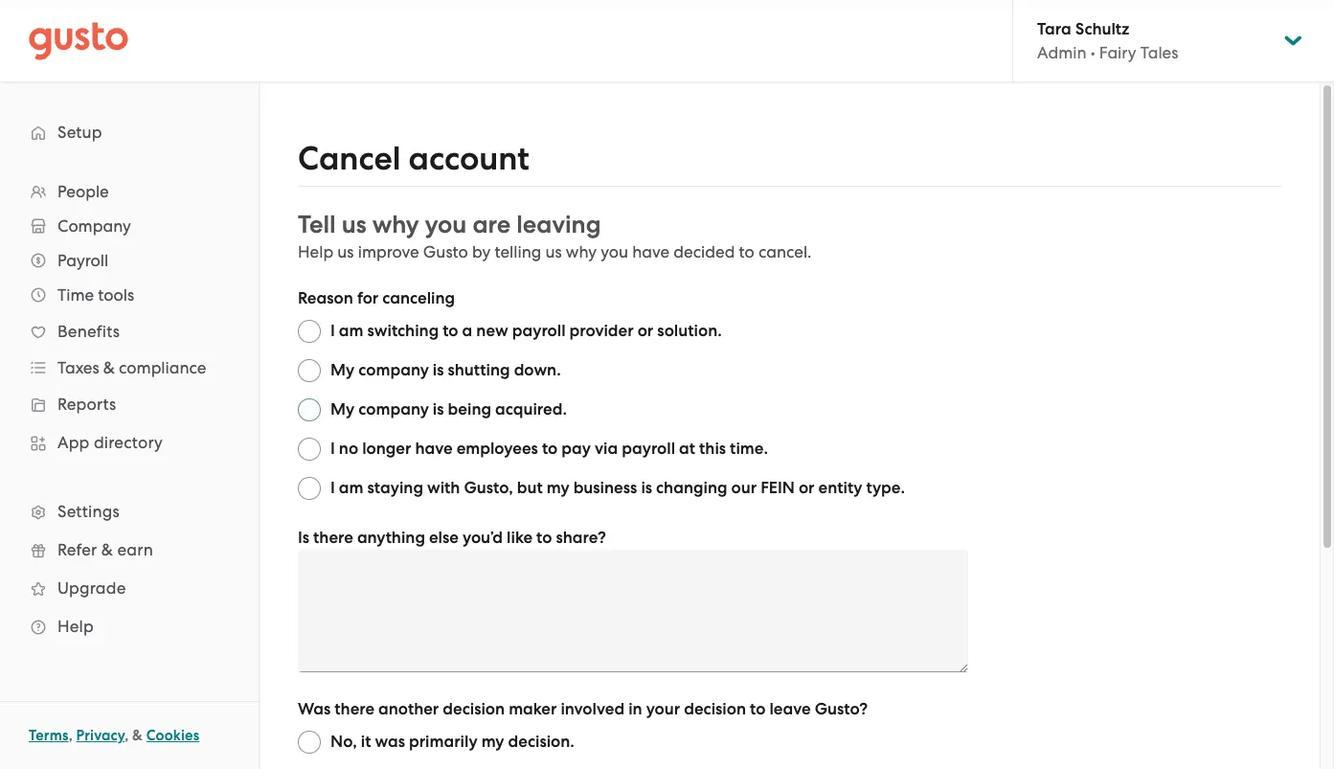 Task type: vqa. For each thing, say whether or not it's contained in the screenshot.
GUSTO REVIEWS YOUR ACCOUNT
no



Task type: describe. For each thing, give the bounding box(es) containing it.
help link
[[19, 609, 240, 644]]

pay
[[562, 439, 591, 459]]

a
[[462, 321, 473, 341]]

app
[[57, 433, 90, 452]]

you'd
[[463, 528, 503, 548]]

fairy
[[1100, 43, 1137, 62]]

i for i no longer have employees to pay via payroll at this time.
[[331, 439, 335, 459]]

maker
[[509, 700, 557, 720]]

no, it was primarily my decision.
[[331, 732, 575, 752]]

0 vertical spatial you
[[425, 210, 467, 240]]

new
[[477, 321, 509, 341]]

switching
[[368, 321, 439, 341]]

but
[[517, 478, 543, 498]]

employees
[[457, 439, 538, 459]]

1 decision from the left
[[443, 700, 505, 720]]

by
[[472, 242, 491, 262]]

home image
[[29, 22, 128, 60]]

0 vertical spatial or
[[638, 321, 654, 341]]

1 vertical spatial or
[[799, 478, 815, 498]]

1 vertical spatial you
[[601, 242, 629, 262]]

company
[[57, 217, 131, 236]]

shutting
[[448, 360, 510, 380]]

gusto,
[[464, 478, 513, 498]]

to inside tell us why you are leaving help us improve gusto by telling us why you have decided to cancel.
[[739, 242, 755, 262]]

help inside help link
[[57, 617, 94, 636]]

type.
[[867, 478, 906, 498]]

no
[[339, 439, 358, 459]]

cancel account
[[298, 139, 530, 178]]

in
[[629, 700, 643, 720]]

is for being
[[433, 400, 444, 420]]

benefits link
[[19, 314, 240, 349]]

time tools button
[[19, 278, 240, 312]]

terms
[[29, 727, 69, 745]]

terms , privacy , & cookies
[[29, 727, 200, 745]]

Is there anything else you'd like to share? text field
[[298, 550, 969, 673]]

1 horizontal spatial why
[[566, 242, 597, 262]]

is
[[298, 528, 310, 548]]

taxes & compliance
[[57, 358, 206, 378]]

have inside tell us why you are leaving help us improve gusto by telling us why you have decided to cancel.
[[633, 242, 670, 262]]

reason
[[298, 288, 353, 309]]

people
[[57, 182, 109, 201]]

it
[[361, 732, 371, 752]]

app directory link
[[19, 425, 240, 460]]

provider
[[570, 321, 634, 341]]

there for is
[[313, 528, 353, 548]]

at
[[680, 439, 696, 459]]

i am switching to a new payroll provider or solution.
[[331, 321, 722, 341]]

my for my company is being acquired.
[[331, 400, 355, 420]]

am for staying
[[339, 478, 364, 498]]

setup link
[[19, 115, 240, 149]]

us right tell
[[342, 210, 367, 240]]

My company is being acquired. radio
[[298, 399, 321, 422]]

company for being
[[359, 400, 429, 420]]

account
[[409, 139, 530, 178]]

2 vertical spatial &
[[132, 727, 143, 745]]

0 horizontal spatial have
[[415, 439, 453, 459]]

our
[[732, 478, 757, 498]]

to left leave
[[750, 700, 766, 720]]

company button
[[19, 209, 240, 243]]

time
[[57, 286, 94, 305]]

2 , from the left
[[125, 727, 129, 745]]

privacy
[[76, 727, 125, 745]]

privacy link
[[76, 727, 125, 745]]

refer
[[57, 540, 97, 560]]

no,
[[331, 732, 357, 752]]

terms link
[[29, 727, 69, 745]]

directory
[[94, 433, 163, 452]]

•
[[1091, 43, 1096, 62]]

upgrade link
[[19, 571, 240, 606]]

acquired.
[[495, 400, 567, 420]]

cancel.
[[759, 242, 812, 262]]

time tools
[[57, 286, 134, 305]]

reports
[[57, 395, 116, 414]]

with
[[427, 478, 460, 498]]

gusto?
[[815, 700, 868, 720]]

canceling
[[383, 288, 455, 309]]

is there anything else you'd like to share?
[[298, 528, 606, 548]]

us left improve
[[338, 242, 354, 262]]

admin
[[1038, 43, 1087, 62]]

else
[[429, 528, 459, 548]]

i for i am staying with gusto, but my business is changing our fein or entity type.
[[331, 478, 335, 498]]

solution.
[[658, 321, 722, 341]]

my company is shutting down.
[[331, 360, 561, 380]]

was
[[298, 700, 331, 720]]

telling
[[495, 242, 542, 262]]

time.
[[730, 439, 769, 459]]



Task type: locate. For each thing, give the bounding box(es) containing it.
am down the no
[[339, 478, 364, 498]]

this
[[700, 439, 726, 459]]

my left decision.
[[482, 732, 505, 752]]

1 vertical spatial &
[[101, 540, 113, 560]]

company for shutting
[[359, 360, 429, 380]]

0 horizontal spatial my
[[482, 732, 505, 752]]

us down leaving
[[546, 242, 562, 262]]

was there another decision maker involved in your decision to leave gusto?
[[298, 700, 868, 720]]

0 horizontal spatial help
[[57, 617, 94, 636]]

i right the i am switching to a new payroll provider or solution. radio
[[331, 321, 335, 341]]

help down tell
[[298, 242, 334, 262]]

being
[[448, 400, 492, 420]]

,
[[69, 727, 73, 745], [125, 727, 129, 745]]

1 vertical spatial payroll
[[622, 439, 676, 459]]

2 vertical spatial is
[[641, 478, 653, 498]]

involved
[[561, 700, 625, 720]]

1 vertical spatial help
[[57, 617, 94, 636]]

1 am from the top
[[339, 321, 364, 341]]

& right taxes
[[103, 358, 115, 378]]

0 horizontal spatial decision
[[443, 700, 505, 720]]

you
[[425, 210, 467, 240], [601, 242, 629, 262]]

& for compliance
[[103, 358, 115, 378]]

my right my company is being acquired. radio
[[331, 400, 355, 420]]

0 vertical spatial payroll
[[512, 321, 566, 341]]

1 vertical spatial why
[[566, 242, 597, 262]]

is left "shutting"
[[433, 360, 444, 380]]

I no longer have employees to pay via payroll at this time. radio
[[298, 438, 321, 461]]

0 vertical spatial company
[[359, 360, 429, 380]]

I am switching to a new payroll provider or solution. radio
[[298, 320, 321, 343]]

gusto navigation element
[[0, 82, 259, 677]]

benefits
[[57, 322, 120, 341]]

, left cookies button
[[125, 727, 129, 745]]

1 vertical spatial company
[[359, 400, 429, 420]]

schultz
[[1076, 19, 1130, 39]]

my right 'my company is shutting down.' radio
[[331, 360, 355, 380]]

reason for canceling
[[298, 288, 455, 309]]

for
[[357, 288, 379, 309]]

taxes & compliance button
[[19, 351, 240, 385]]

1 vertical spatial am
[[339, 478, 364, 498]]

share?
[[556, 528, 606, 548]]

i for i am switching to a new payroll provider or solution.
[[331, 321, 335, 341]]

0 vertical spatial my
[[547, 478, 570, 498]]

leave
[[770, 700, 811, 720]]

1 vertical spatial my
[[331, 400, 355, 420]]

business
[[574, 478, 638, 498]]

&
[[103, 358, 115, 378], [101, 540, 113, 560], [132, 727, 143, 745]]

2 decision from the left
[[684, 700, 746, 720]]

2 my from the top
[[331, 400, 355, 420]]

there for was
[[335, 700, 375, 720]]

is for shutting
[[433, 360, 444, 380]]

to left the cancel.
[[739, 242, 755, 262]]

1 i from the top
[[331, 321, 335, 341]]

help down upgrade
[[57, 617, 94, 636]]

there up no,
[[335, 700, 375, 720]]

am down for
[[339, 321, 364, 341]]

am
[[339, 321, 364, 341], [339, 478, 364, 498]]

to left pay
[[542, 439, 558, 459]]

0 vertical spatial am
[[339, 321, 364, 341]]

decision right 'your'
[[684, 700, 746, 720]]

tell us why you are leaving help us improve gusto by telling us why you have decided to cancel.
[[298, 210, 812, 262]]

primarily
[[409, 732, 478, 752]]

my company is being acquired.
[[331, 400, 567, 420]]

upgrade
[[57, 579, 126, 598]]

0 vertical spatial help
[[298, 242, 334, 262]]

earn
[[117, 540, 153, 560]]

list containing people
[[0, 174, 259, 646]]

company up longer
[[359, 400, 429, 420]]

0 vertical spatial &
[[103, 358, 115, 378]]

payroll left at
[[622, 439, 676, 459]]

1 horizontal spatial or
[[799, 478, 815, 498]]

have up with
[[415, 439, 453, 459]]

0 vertical spatial i
[[331, 321, 335, 341]]

my
[[547, 478, 570, 498], [482, 732, 505, 752]]

cookies
[[146, 727, 200, 745]]

tell
[[298, 210, 336, 240]]

fein
[[761, 478, 795, 498]]

refer & earn link
[[19, 533, 240, 567]]

2 company from the top
[[359, 400, 429, 420]]

2 i from the top
[[331, 439, 335, 459]]

or right provider
[[638, 321, 654, 341]]

0 horizontal spatial you
[[425, 210, 467, 240]]

decision up no, it was primarily my decision.
[[443, 700, 505, 720]]

, left privacy link
[[69, 727, 73, 745]]

you down leaving
[[601, 242, 629, 262]]

tara schultz admin • fairy tales
[[1038, 19, 1179, 62]]

tales
[[1141, 43, 1179, 62]]

are
[[473, 210, 511, 240]]

2 am from the top
[[339, 478, 364, 498]]

1 horizontal spatial you
[[601, 242, 629, 262]]

compliance
[[119, 358, 206, 378]]

help
[[298, 242, 334, 262], [57, 617, 94, 636]]

another
[[379, 700, 439, 720]]

decision.
[[508, 732, 575, 752]]

company down switching
[[359, 360, 429, 380]]

leaving
[[517, 210, 601, 240]]

decided
[[674, 242, 735, 262]]

company
[[359, 360, 429, 380], [359, 400, 429, 420]]

0 horizontal spatial payroll
[[512, 321, 566, 341]]

1 , from the left
[[69, 727, 73, 745]]

No, it was primarily my decision. radio
[[298, 731, 321, 754]]

why down leaving
[[566, 242, 597, 262]]

1 horizontal spatial ,
[[125, 727, 129, 745]]

tara
[[1038, 19, 1072, 39]]

1 vertical spatial there
[[335, 700, 375, 720]]

i left the no
[[331, 439, 335, 459]]

cancel
[[298, 139, 401, 178]]

staying
[[368, 478, 423, 498]]

there
[[313, 528, 353, 548], [335, 700, 375, 720]]

My company is shutting down. radio
[[298, 359, 321, 382]]

app directory
[[57, 433, 163, 452]]

3 i from the top
[[331, 478, 335, 498]]

reports link
[[19, 387, 240, 422]]

tools
[[98, 286, 134, 305]]

people button
[[19, 174, 240, 209]]

payroll
[[512, 321, 566, 341], [622, 439, 676, 459]]

& left cookies
[[132, 727, 143, 745]]

list
[[0, 174, 259, 646]]

1 horizontal spatial decision
[[684, 700, 746, 720]]

0 vertical spatial my
[[331, 360, 355, 380]]

1 vertical spatial my
[[482, 732, 505, 752]]

1 my from the top
[[331, 360, 355, 380]]

payroll button
[[19, 243, 240, 278]]

your
[[646, 700, 680, 720]]

like
[[507, 528, 533, 548]]

0 horizontal spatial why
[[372, 210, 419, 240]]

& for earn
[[101, 540, 113, 560]]

settings link
[[19, 494, 240, 529]]

is
[[433, 360, 444, 380], [433, 400, 444, 420], [641, 478, 653, 498]]

1 horizontal spatial have
[[633, 242, 670, 262]]

longer
[[362, 439, 411, 459]]

have left decided
[[633, 242, 670, 262]]

us
[[342, 210, 367, 240], [338, 242, 354, 262], [546, 242, 562, 262]]

1 company from the top
[[359, 360, 429, 380]]

1 horizontal spatial payroll
[[622, 439, 676, 459]]

you up gusto
[[425, 210, 467, 240]]

gusto
[[423, 242, 468, 262]]

is right business
[[641, 478, 653, 498]]

0 vertical spatial why
[[372, 210, 419, 240]]

0 vertical spatial there
[[313, 528, 353, 548]]

my right but
[[547, 478, 570, 498]]

& left 'earn'
[[101, 540, 113, 560]]

0 horizontal spatial or
[[638, 321, 654, 341]]

1 vertical spatial is
[[433, 400, 444, 420]]

1 horizontal spatial my
[[547, 478, 570, 498]]

taxes
[[57, 358, 99, 378]]

changing
[[657, 478, 728, 498]]

improve
[[358, 242, 419, 262]]

0 vertical spatial have
[[633, 242, 670, 262]]

am for switching
[[339, 321, 364, 341]]

is left 'being'
[[433, 400, 444, 420]]

was
[[375, 732, 405, 752]]

i right i am staying with gusto, but my business is changing our fein or entity type. option
[[331, 478, 335, 498]]

& inside dropdown button
[[103, 358, 115, 378]]

why up improve
[[372, 210, 419, 240]]

i
[[331, 321, 335, 341], [331, 439, 335, 459], [331, 478, 335, 498]]

0 vertical spatial is
[[433, 360, 444, 380]]

2 vertical spatial i
[[331, 478, 335, 498]]

entity
[[819, 478, 863, 498]]

i no longer have employees to pay via payroll at this time.
[[331, 439, 769, 459]]

anything
[[357, 528, 425, 548]]

my
[[331, 360, 355, 380], [331, 400, 355, 420]]

to left a
[[443, 321, 459, 341]]

1 vertical spatial have
[[415, 439, 453, 459]]

help inside tell us why you are leaving help us improve gusto by telling us why you have decided to cancel.
[[298, 242, 334, 262]]

I am staying with Gusto, but my business is changing our FEIN or entity type. radio
[[298, 477, 321, 500]]

payroll up down.
[[512, 321, 566, 341]]

1 horizontal spatial help
[[298, 242, 334, 262]]

refer & earn
[[57, 540, 153, 560]]

there right is
[[313, 528, 353, 548]]

or right the fein
[[799, 478, 815, 498]]

0 horizontal spatial ,
[[69, 727, 73, 745]]

to right the like
[[537, 528, 552, 548]]

payroll
[[57, 251, 108, 270]]

my for my company is shutting down.
[[331, 360, 355, 380]]

setup
[[57, 123, 102, 142]]

1 vertical spatial i
[[331, 439, 335, 459]]



